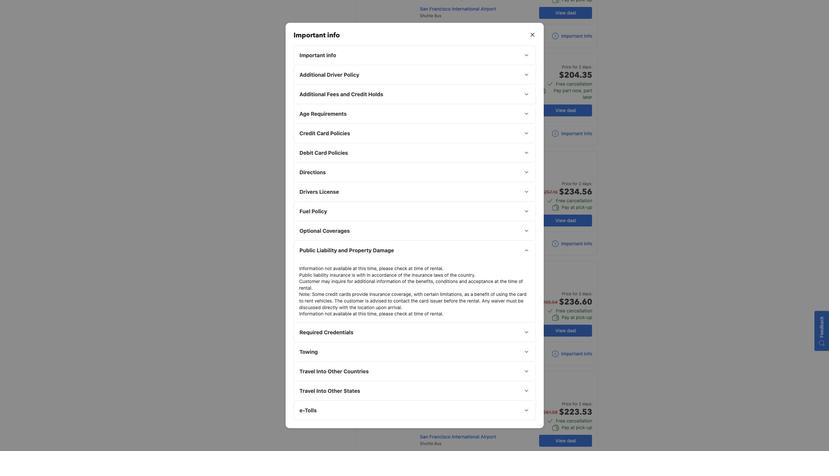 Task type: vqa. For each thing, say whether or not it's contained in the screenshot.
1st Pickup Nissan Frontier or similar from the bottom
no



Task type: describe. For each thing, give the bounding box(es) containing it.
focus
[[460, 61, 471, 66]]

important info for 3rd important info button
[[561, 241, 592, 247]]

the left benefits,
[[408, 279, 415, 285]]

public liability and property damage
[[299, 248, 394, 254]]

fuel policy button
[[294, 202, 536, 221]]

1 horizontal spatial insurance
[[369, 292, 390, 297]]

0 horizontal spatial insurance
[[330, 272, 351, 278]]

1 san francisco international airport button from the top
[[420, 6, 496, 12]]

0 vertical spatial with
[[356, 272, 365, 278]]

$236.60
[[559, 297, 592, 308]]

limitations,
[[440, 292, 463, 297]]

2 small from the top
[[490, 304, 501, 309]]

3 large from the top
[[431, 414, 444, 419]]

the up coverage,
[[404, 272, 410, 278]]

1 shuttle from the top
[[420, 13, 433, 18]]

laws
[[434, 272, 443, 278]]

ford
[[450, 61, 459, 66]]

international for second san francisco international airport button from the top
[[452, 434, 480, 440]]

2 check from the top
[[394, 311, 407, 317]]

age requirements button
[[294, 104, 536, 124]]

1 check from the top
[[394, 266, 407, 272]]

cancellation for $261.98
[[567, 419, 592, 424]]

information not available at this time, please check at time of rental. public liability insurance is with in accordance of the insurance laws of the country. customer may inquire for additional information of the benefits, conditions and acceptance at the time of rental. note: some credit cards provide insurance coverage, with certain limitations, as a benefit of using the card to rent vehicles. the customer is advised to contact the card issuer before the rental. any waiver must be discussed directly with the location upon arrival. information not available at this time, please check at time of rental.
[[299, 266, 527, 317]]

2 1 small bag from the top
[[486, 304, 511, 309]]

free cancellation for $257.10
[[556, 198, 592, 204]]

in
[[367, 272, 370, 278]]

1 information from the top
[[299, 266, 324, 272]]

towing
[[299, 349, 318, 355]]

product card group containing $223.53
[[356, 371, 598, 452]]

additional fees and credit holds
[[299, 91, 383, 97]]

view deal button for $204.35
[[540, 105, 592, 117]]

1 please from the top
[[379, 266, 393, 272]]

customer
[[344, 298, 364, 304]]

rent
[[305, 298, 313, 304]]

requirements
[[311, 111, 347, 117]]

1 unlimited mileage from the top
[[428, 203, 466, 208]]

the up must
[[509, 292, 516, 297]]

travel for travel into other countries
[[299, 369, 315, 375]]

optional coverages button
[[294, 222, 536, 241]]

fuel policy
[[299, 209, 327, 215]]

san for 1st san francisco international airport button
[[420, 6, 428, 12]]

2 time, from the top
[[367, 311, 378, 317]]

driver
[[327, 72, 342, 78]]

2 part from the left
[[584, 88, 592, 93]]

the down as
[[459, 298, 466, 304]]

credit inside "dropdown button"
[[299, 130, 315, 136]]

of up be
[[519, 279, 523, 285]]

automatic
[[486, 294, 508, 300]]

san francisco international airport shuttle bus for 1st san francisco international airport button
[[420, 6, 496, 18]]

important inside dropdown button
[[299, 52, 325, 58]]

of up coverage,
[[402, 279, 406, 285]]

for inside information not available at this time, please check at time of rental. public liability insurance is with in accordance of the insurance laws of the country. customer may inquire for additional information of the benefits, conditions and acceptance at the time of rental. note: some credit cards provide insurance coverage, with certain limitations, as a benefit of using the card to rent vehicles. the customer is advised to contact the card issuer before the rental. any waiver must be discussed directly with the location upon arrival. information not available at this time, please check at time of rental.
[[347, 279, 353, 285]]

0 horizontal spatial policy
[[312, 209, 327, 215]]

drivers
[[299, 189, 318, 195]]

info for 2nd important info button from the top of the page
[[584, 131, 592, 136]]

into for travel into other states
[[316, 388, 326, 394]]

upon
[[376, 305, 387, 310]]

or for compact
[[472, 61, 476, 66]]

1 view deal from the top
[[556, 10, 576, 16]]

2 vertical spatial with
[[339, 305, 348, 310]]

of up information
[[398, 272, 402, 278]]

1 airport from the top
[[481, 6, 496, 12]]

discussed
[[299, 305, 321, 310]]

towing button
[[294, 343, 536, 362]]

1 view deal button from the top
[[540, 7, 592, 19]]

2 international from the top
[[452, 104, 480, 109]]

1 time, from the top
[[367, 266, 378, 272]]

credit card policies
[[299, 130, 350, 136]]

pick- for $236.60
[[576, 315, 587, 321]]

0 vertical spatial time
[[414, 266, 423, 272]]

2 san francisco international airport button from the top
[[420, 434, 496, 440]]

required
[[299, 330, 323, 336]]

price for $295.54
[[562, 292, 572, 297]]

credentials
[[324, 330, 353, 336]]

at down $223.53
[[571, 425, 575, 431]]

2 shuttle from the top
[[420, 221, 433, 226]]

country.
[[458, 272, 475, 278]]

1 available from the top
[[333, 266, 352, 272]]

pay for $204.35
[[554, 88, 562, 93]]

feedback button
[[815, 311, 829, 351]]

travel into other states button
[[294, 382, 536, 401]]

deal for $295.54
[[567, 328, 576, 334]]

pay at pick-up for $223.53
[[562, 425, 592, 431]]

fuel
[[299, 209, 310, 215]]

customer
[[299, 279, 320, 285]]

2 san from the top
[[420, 104, 428, 109]]

2 please from the top
[[379, 311, 393, 317]]

vehicles.
[[314, 298, 333, 304]]

up for $234.56
[[587, 205, 592, 210]]

1 this from the top
[[358, 266, 366, 272]]

deal for $204.35
[[567, 108, 576, 113]]

price for 2 days: $257.10 $234.56
[[541, 181, 592, 198]]

3 1 small bag from the top
[[486, 414, 511, 419]]

2 unlimited from the top
[[428, 313, 448, 319]]

required credentials
[[299, 330, 353, 336]]

san francisco international airport shuttle bus for second san francisco international airport button from the top
[[420, 434, 496, 447]]

$257.10
[[541, 189, 558, 195]]

the right contact
[[411, 298, 418, 304]]

intermediate chevrolet cruze or similar
[[420, 279, 512, 288]]

issuer
[[430, 298, 443, 304]]

important info for 4th important info button from the bottom of the page
[[561, 33, 592, 39]]

age
[[299, 111, 309, 117]]

drivers license button
[[294, 182, 536, 202]]

important for 1st important info button from the bottom
[[561, 351, 583, 357]]

deal for $257.10
[[567, 218, 576, 223]]

3 unlimited from the top
[[428, 423, 448, 429]]

certain
[[424, 292, 439, 297]]

1 not from the top
[[325, 266, 332, 272]]

for for $204.35
[[573, 65, 578, 70]]

price for $257.10
[[562, 181, 572, 186]]

similar for intermediate
[[499, 281, 512, 286]]

some
[[312, 292, 324, 297]]

other for countries
[[328, 369, 342, 375]]

free for $204.35
[[556, 81, 566, 87]]

arrival.
[[388, 305, 402, 310]]

compact ford focus or similar
[[420, 59, 489, 68]]

benefit
[[474, 292, 489, 297]]

card for credit
[[317, 130, 329, 136]]

the up using
[[500, 279, 507, 285]]

5 seats
[[428, 294, 444, 300]]

view deal button for $261.98
[[540, 435, 592, 447]]

info for 1st important info button from the bottom
[[584, 351, 592, 357]]

directly
[[322, 305, 338, 310]]

pick- for $234.56
[[576, 205, 587, 210]]

using
[[496, 292, 508, 297]]

1 bus from the top
[[435, 13, 442, 18]]

inquire
[[331, 279, 346, 285]]

0 vertical spatial is
[[352, 272, 355, 278]]

1 francisco from the top
[[430, 6, 451, 12]]

free for $295.54
[[556, 308, 566, 314]]

debit card policies button
[[294, 143, 536, 163]]

additional
[[354, 279, 375, 285]]

2 for $204.35
[[579, 65, 581, 70]]

price for 2 days: $295.54 $236.60
[[540, 292, 592, 308]]

$234.56
[[559, 187, 592, 198]]

info for 3rd important info button
[[584, 241, 592, 247]]

pay part now, part later
[[554, 88, 592, 100]]

cancellation for $204.35
[[567, 81, 592, 87]]

countries
[[344, 369, 369, 375]]

at right cruze
[[495, 279, 499, 285]]

2 available from the top
[[333, 311, 352, 317]]

intermediate
[[420, 279, 462, 288]]

and for liability
[[338, 248, 348, 254]]

free for $257.10
[[556, 198, 566, 204]]

now,
[[573, 88, 583, 93]]

tolls
[[305, 408, 317, 414]]

3 airport from the top
[[481, 434, 496, 440]]

optional coverages
[[299, 228, 350, 234]]

e-tolls button
[[294, 401, 536, 420]]

additional driver policy button
[[294, 65, 536, 84]]

1 mileage from the top
[[450, 203, 466, 208]]

the up conditions
[[450, 272, 457, 278]]

of up conditions
[[444, 272, 449, 278]]

waiver
[[491, 298, 505, 304]]

damage
[[373, 248, 394, 254]]

note:
[[299, 292, 311, 297]]

1 1 small bag from the top
[[486, 83, 511, 89]]

policies for credit card policies
[[330, 130, 350, 136]]

2 mileage from the top
[[450, 313, 466, 319]]

debit card policies
[[299, 150, 348, 156]]

travel into other countries button
[[294, 362, 536, 381]]

important info button
[[294, 46, 536, 65]]

3 shuttle from the top
[[420, 442, 433, 447]]

1 1 large bag from the top
[[428, 83, 453, 89]]

important info for 1st important info button from the bottom
[[561, 351, 592, 357]]

travel into other countries
[[299, 369, 369, 375]]

additional fees and credit holds button
[[294, 85, 536, 104]]

pay for $257.10
[[562, 205, 570, 210]]

2 francisco from the top
[[430, 104, 451, 109]]

at down $234.56
[[571, 205, 575, 210]]

public inside dropdown button
[[299, 248, 315, 254]]

later
[[583, 94, 592, 100]]

additional for additional fees and credit holds
[[299, 91, 326, 97]]

view deal for $257.10
[[556, 218, 576, 223]]

or for intermediate
[[494, 281, 498, 286]]

1 deal from the top
[[567, 10, 576, 16]]

shuttle bus
[[420, 221, 442, 226]]

1 important info button from the top
[[552, 33, 592, 39]]

2 large from the top
[[431, 304, 444, 309]]

rental. down a
[[467, 298, 481, 304]]

chevrolet
[[463, 281, 481, 286]]

1 small from the top
[[490, 83, 501, 89]]

of down 5
[[424, 311, 429, 317]]

san for second san francisco international airport button from the top
[[420, 434, 428, 440]]

1 large from the top
[[431, 83, 444, 89]]

and for fees
[[340, 91, 350, 97]]

1 vertical spatial card
[[419, 298, 429, 304]]

credit card policies button
[[294, 124, 536, 143]]

2 vertical spatial time
[[414, 311, 423, 317]]

before
[[444, 298, 458, 304]]

into for travel into other countries
[[316, 369, 326, 375]]

any
[[482, 298, 490, 304]]

the
[[334, 298, 343, 304]]

price for 2 days: $204.35
[[559, 65, 592, 81]]

liability
[[314, 272, 328, 278]]



Task type: locate. For each thing, give the bounding box(es) containing it.
1 vertical spatial pay at pick-up
[[562, 315, 592, 321]]

please down upon
[[379, 311, 393, 317]]

view deal button
[[540, 7, 592, 19], [540, 105, 592, 117], [540, 215, 592, 227], [540, 325, 592, 337], [540, 435, 592, 447]]

1 cancellation from the top
[[567, 81, 592, 87]]

price inside price for 2 days: $261.98 $223.53
[[562, 402, 572, 407]]

2 up $223.53
[[579, 402, 581, 407]]

for inside the price for 2 days: $257.10 $234.56
[[573, 181, 578, 186]]

additional left driver
[[299, 72, 326, 78]]

3 pay at pick-up from the top
[[562, 425, 592, 431]]

4 days: from the top
[[583, 402, 592, 407]]

or right cruze
[[494, 281, 498, 286]]

1 vertical spatial unlimited
[[428, 313, 448, 319]]

0 vertical spatial and
[[340, 91, 350, 97]]

of up waiver
[[491, 292, 495, 297]]

cancellation for $257.10
[[567, 198, 592, 204]]

info for 4th important info button from the bottom of the page
[[584, 33, 592, 39]]

0 vertical spatial san francisco international airport shuttle bus
[[420, 6, 496, 18]]

1 product card group from the top
[[356, 0, 598, 48]]

time, up in
[[367, 266, 378, 272]]

2
[[579, 65, 581, 70], [579, 181, 581, 186], [579, 292, 581, 297], [579, 402, 581, 407]]

be
[[518, 298, 524, 304]]

view deal button for $295.54
[[540, 325, 592, 337]]

1 san from the top
[[420, 6, 428, 12]]

unlimited
[[428, 203, 448, 208], [428, 313, 448, 319], [428, 423, 448, 429]]

or inside the intermediate chevrolet cruze or similar
[[494, 281, 498, 286]]

2 horizontal spatial insurance
[[412, 272, 433, 278]]

for
[[573, 65, 578, 70], [573, 181, 578, 186], [347, 279, 353, 285], [573, 292, 578, 297], [573, 402, 578, 407]]

view for $204.35
[[556, 108, 566, 113]]

2 unlimited mileage from the top
[[428, 313, 466, 319]]

public up the customer
[[299, 272, 312, 278]]

0 vertical spatial available
[[333, 266, 352, 272]]

pick- for $223.53
[[576, 425, 587, 431]]

the
[[404, 272, 410, 278], [450, 272, 457, 278], [408, 279, 415, 285], [500, 279, 507, 285], [509, 292, 516, 297], [411, 298, 418, 304], [459, 298, 466, 304], [349, 305, 356, 310]]

price for 2 days: $261.98 $223.53
[[541, 402, 592, 418]]

additional inside additional fees and credit holds dropdown button
[[299, 91, 326, 97]]

francisco
[[430, 6, 451, 12], [430, 104, 451, 109], [430, 434, 451, 440]]

at down public liability and property damage dropdown button
[[408, 266, 413, 272]]

credit inside dropdown button
[[351, 91, 367, 97]]

for inside price for 2 days: $261.98 $223.53
[[573, 402, 578, 407]]

2 view deal from the top
[[556, 108, 576, 113]]

days: for $257.10
[[583, 181, 592, 186]]

free down the price for 2 days: $257.10 $234.56
[[556, 198, 566, 204]]

for up $234.56
[[573, 181, 578, 186]]

conditions
[[436, 279, 458, 285]]

available
[[333, 266, 352, 272], [333, 311, 352, 317]]

policies down requirements
[[330, 130, 350, 136]]

0 vertical spatial bus
[[435, 13, 442, 18]]

days: inside price for 2 days: $204.35
[[583, 65, 592, 70]]

0 vertical spatial francisco
[[430, 6, 451, 12]]

liability
[[317, 248, 337, 254]]

2 for $295.54
[[579, 292, 581, 297]]

free for $261.98
[[556, 419, 566, 424]]

free cancellation down $236.60 at the right bottom of page
[[556, 308, 592, 314]]

at up additional
[[353, 266, 357, 272]]

for for $261.98
[[573, 402, 578, 407]]

5 deal from the top
[[567, 438, 576, 444]]

travel for travel into other states
[[299, 388, 315, 394]]

available down the the
[[333, 311, 352, 317]]

0 vertical spatial policy
[[344, 72, 359, 78]]

additional left the fees
[[299, 91, 326, 97]]

3 free cancellation from the top
[[556, 308, 592, 314]]

information
[[376, 279, 401, 285]]

important info
[[294, 31, 340, 40], [561, 33, 592, 39], [299, 52, 336, 58], [561, 131, 592, 136], [561, 241, 592, 247], [561, 351, 592, 357]]

product card group containing $236.60
[[356, 261, 598, 366]]

price for $204.35
[[562, 65, 572, 70]]

price up $223.53
[[562, 402, 572, 407]]

e-tolls
[[299, 408, 317, 414]]

view deal
[[556, 10, 576, 16], [556, 108, 576, 113], [556, 218, 576, 223], [556, 328, 576, 334], [556, 438, 576, 444]]

1 additional from the top
[[299, 72, 326, 78]]

to down note: on the bottom of the page
[[299, 298, 303, 304]]

similar right focus
[[477, 61, 489, 66]]

policies inside dropdown button
[[328, 150, 348, 156]]

other inside dropdown button
[[328, 369, 342, 375]]

1 part from the left
[[563, 88, 572, 93]]

0 vertical spatial this
[[358, 266, 366, 272]]

view deal for $295.54
[[556, 328, 576, 334]]

optional
[[299, 228, 321, 234]]

part left now, at the right top
[[563, 88, 572, 93]]

up for $236.60
[[587, 315, 592, 321]]

may
[[321, 279, 330, 285]]

1 horizontal spatial credit
[[351, 91, 367, 97]]

for up $223.53
[[573, 402, 578, 407]]

into inside travel into other states dropdown button
[[316, 388, 326, 394]]

1 vertical spatial similar
[[499, 281, 512, 286]]

1 vertical spatial shuttle
[[420, 221, 433, 226]]

card down age requirements at the top left of the page
[[317, 130, 329, 136]]

for inside price for 2 days: $295.54 $236.60
[[573, 292, 578, 297]]

fees
[[327, 91, 339, 97]]

international for 1st san francisco international airport button
[[452, 6, 480, 12]]

pay at pick-up down $223.53
[[562, 425, 592, 431]]

0 vertical spatial mileage
[[450, 203, 466, 208]]

acceptance
[[468, 279, 493, 285]]

directions
[[299, 170, 326, 176]]

time,
[[367, 266, 378, 272], [367, 311, 378, 317]]

0 vertical spatial not
[[325, 266, 332, 272]]

unlimited up the shuttle bus
[[428, 203, 448, 208]]

time
[[414, 266, 423, 272], [508, 279, 517, 285], [414, 311, 423, 317]]

similar inside the intermediate chevrolet cruze or similar
[[499, 281, 512, 286]]

other inside dropdown button
[[328, 388, 342, 394]]

1 vertical spatial credit
[[299, 130, 315, 136]]

part
[[563, 88, 572, 93], [584, 88, 592, 93]]

additional
[[299, 72, 326, 78], [299, 91, 326, 97]]

pay at pick-up for $234.56
[[562, 205, 592, 210]]

4 deal from the top
[[567, 328, 576, 334]]

days: for $261.98
[[583, 402, 592, 407]]

at down contact
[[408, 311, 413, 317]]

1 vertical spatial san
[[420, 104, 428, 109]]

2 up $236.60 at the right bottom of page
[[579, 292, 581, 297]]

2 vertical spatial shuttle
[[420, 442, 433, 447]]

important info inside dropdown button
[[299, 52, 336, 58]]

insurance up inquire
[[330, 272, 351, 278]]

1 vertical spatial is
[[365, 298, 369, 304]]

3 pick- from the top
[[576, 425, 587, 431]]

view deal for $261.98
[[556, 438, 576, 444]]

policies for debit card policies
[[328, 150, 348, 156]]

card right 'debit'
[[315, 150, 327, 156]]

1 vertical spatial and
[[338, 248, 348, 254]]

2 inside price for 2 days: $204.35
[[579, 65, 581, 70]]

2 cancellation from the top
[[567, 198, 592, 204]]

1 vertical spatial additional
[[299, 91, 326, 97]]

0 vertical spatial check
[[394, 266, 407, 272]]

3 small from the top
[[490, 414, 501, 419]]

0 vertical spatial san
[[420, 6, 428, 12]]

card
[[317, 130, 329, 136], [315, 150, 327, 156]]

pay at pick-up down $236.60 at the right bottom of page
[[562, 315, 592, 321]]

check down arrival.
[[394, 311, 407, 317]]

cancellation down $236.60 at the right bottom of page
[[567, 308, 592, 314]]

cancellation down $234.56
[[567, 198, 592, 204]]

1 vertical spatial public
[[299, 272, 312, 278]]

days: inside the price for 2 days: $257.10 $234.56
[[583, 181, 592, 186]]

pay for $295.54
[[562, 315, 570, 321]]

2 vertical spatial pick-
[[576, 425, 587, 431]]

1 horizontal spatial or
[[494, 281, 498, 286]]

location
[[358, 305, 374, 310]]

0 vertical spatial similar
[[477, 61, 489, 66]]

3 international from the top
[[452, 434, 480, 440]]

3 price from the top
[[562, 292, 572, 297]]

important info for 2nd important info button from the top of the page
[[561, 131, 592, 136]]

3 cancellation from the top
[[567, 308, 592, 314]]

2 airport from the top
[[481, 104, 496, 109]]

2 vertical spatial international
[[452, 434, 480, 440]]

days: inside price for 2 days: $261.98 $223.53
[[583, 402, 592, 407]]

license
[[319, 189, 339, 195]]

with up additional
[[356, 272, 365, 278]]

drivers license
[[299, 189, 339, 195]]

0 horizontal spatial credit
[[299, 130, 315, 136]]

credit up 'debit'
[[299, 130, 315, 136]]

insurance up the advised
[[369, 292, 390, 297]]

seats
[[432, 294, 444, 300]]

1 vertical spatial time,
[[367, 311, 378, 317]]

1 vertical spatial this
[[358, 311, 366, 317]]

price up $234.56
[[562, 181, 572, 186]]

0 vertical spatial or
[[472, 61, 476, 66]]

1 international from the top
[[452, 6, 480, 12]]

2 vertical spatial small
[[490, 414, 501, 419]]

not down directly
[[325, 311, 332, 317]]

1 vertical spatial mileage
[[450, 313, 466, 319]]

0 horizontal spatial similar
[[477, 61, 489, 66]]

airport
[[481, 6, 496, 12], [481, 104, 496, 109], [481, 434, 496, 440]]

2 2 from the top
[[579, 181, 581, 186]]

3 free from the top
[[556, 308, 566, 314]]

at down $236.60 at the right bottom of page
[[571, 315, 575, 321]]

2 pay at pick-up from the top
[[562, 315, 592, 321]]

important info dialog
[[278, 15, 552, 437]]

2 price from the top
[[562, 181, 572, 186]]

for right inquire
[[347, 279, 353, 285]]

days:
[[583, 65, 592, 70], [583, 181, 592, 186], [583, 292, 592, 297], [583, 402, 592, 407]]

travel down towing
[[299, 369, 315, 375]]

2 vertical spatial unlimited
[[428, 423, 448, 429]]

1 travel from the top
[[299, 369, 315, 375]]

0 vertical spatial credit
[[351, 91, 367, 97]]

other left the states at left bottom
[[328, 388, 342, 394]]

2 inside the price for 2 days: $257.10 $234.56
[[579, 181, 581, 186]]

pay for $261.98
[[562, 425, 570, 431]]

1 vertical spatial information
[[299, 311, 324, 317]]

additional for additional driver policy
[[299, 72, 326, 78]]

2 vertical spatial san
[[420, 434, 428, 440]]

and right the fees
[[340, 91, 350, 97]]

1 horizontal spatial is
[[365, 298, 369, 304]]

1 san francisco international airport shuttle bus from the top
[[420, 6, 496, 18]]

and inside dropdown button
[[338, 248, 348, 254]]

1 vertical spatial available
[[333, 311, 352, 317]]

free cancellation for $204.35
[[556, 81, 592, 87]]

1 horizontal spatial part
[[584, 88, 592, 93]]

0 horizontal spatial is
[[352, 272, 355, 278]]

0 vertical spatial shuttle
[[420, 13, 433, 18]]

pick- down $223.53
[[576, 425, 587, 431]]

price inside price for 2 days: $295.54 $236.60
[[562, 292, 572, 297]]

important for 3rd important info button
[[561, 241, 583, 247]]

2 1 large bag from the top
[[428, 304, 453, 309]]

2 into from the top
[[316, 388, 326, 394]]

3 francisco from the top
[[430, 434, 451, 440]]

$261.98
[[541, 410, 558, 416]]

price inside price for 2 days: $204.35
[[562, 65, 572, 70]]

2 vertical spatial francisco
[[430, 434, 451, 440]]

states
[[344, 388, 360, 394]]

important for 2nd important info button from the top of the page
[[561, 131, 583, 136]]

into up the tolls
[[316, 388, 326, 394]]

2 up from the top
[[587, 315, 592, 321]]

2 information from the top
[[299, 311, 324, 317]]

2 up $204.35
[[579, 65, 581, 70]]

2 san francisco international airport shuttle bus from the top
[[420, 434, 496, 447]]

0 vertical spatial other
[[328, 369, 342, 375]]

3 unlimited mileage from the top
[[428, 423, 466, 429]]

into inside the travel into other countries dropdown button
[[316, 369, 326, 375]]

rental. down issuer at the bottom of page
[[430, 311, 443, 317]]

check
[[394, 266, 407, 272], [394, 311, 407, 317]]

price up $236.60 at the right bottom of page
[[562, 292, 572, 297]]

3 mileage from the top
[[450, 423, 466, 429]]

1 vertical spatial airport
[[481, 104, 496, 109]]

card inside dropdown button
[[315, 150, 327, 156]]

1 vertical spatial time
[[508, 279, 517, 285]]

and down country.
[[459, 279, 467, 285]]

4 free from the top
[[556, 419, 566, 424]]

card inside "dropdown button"
[[317, 130, 329, 136]]

pay at pick-up
[[562, 205, 592, 210], [562, 315, 592, 321], [562, 425, 592, 431]]

policy right fuel
[[312, 209, 327, 215]]

product card group
[[356, 0, 598, 48], [356, 53, 598, 146], [356, 151, 598, 256], [356, 261, 598, 366], [356, 371, 598, 452]]

5 product card group from the top
[[356, 371, 598, 452]]

travel up e-tolls
[[299, 388, 315, 394]]

0 vertical spatial into
[[316, 369, 326, 375]]

1 unlimited from the top
[[428, 203, 448, 208]]

of up benefits,
[[424, 266, 429, 272]]

view deal button for $257.10
[[540, 215, 592, 227]]

insurance up benefits,
[[412, 272, 433, 278]]

1 vertical spatial travel
[[299, 388, 315, 394]]

0 vertical spatial 1 large bag
[[428, 83, 453, 89]]

additional driver policy
[[299, 72, 359, 78]]

for up $236.60 at the right bottom of page
[[573, 292, 578, 297]]

not
[[325, 266, 332, 272], [325, 311, 332, 317]]

deal for $261.98
[[567, 438, 576, 444]]

free up pay part now, part later
[[556, 81, 566, 87]]

and inside dropdown button
[[340, 91, 350, 97]]

pay down price for 2 days: $295.54 $236.60
[[562, 315, 570, 321]]

1 vertical spatial pick-
[[576, 315, 587, 321]]

1 vertical spatial policy
[[312, 209, 327, 215]]

information up liability
[[299, 266, 324, 272]]

product card group containing $204.35
[[356, 53, 598, 146]]

days: for $204.35
[[583, 65, 592, 70]]

travel into other states
[[299, 388, 360, 394]]

pay at pick-up for $236.60
[[562, 315, 592, 321]]

days: up $236.60 at the right bottom of page
[[583, 292, 592, 297]]

0 vertical spatial public
[[299, 248, 315, 254]]

days: for $295.54
[[583, 292, 592, 297]]

important info button
[[552, 33, 592, 39], [552, 130, 592, 137], [552, 241, 592, 247], [552, 351, 592, 358]]

san francisco international airport button
[[420, 6, 496, 12], [420, 434, 496, 440]]

4 free cancellation from the top
[[556, 419, 592, 424]]

4 2 from the top
[[579, 402, 581, 407]]

1 vertical spatial or
[[494, 281, 498, 286]]

3 san from the top
[[420, 434, 428, 440]]

1 days: from the top
[[583, 65, 592, 70]]

free cancellation down $234.56
[[556, 198, 592, 204]]

days: up $223.53
[[583, 402, 592, 407]]

2 deal from the top
[[567, 108, 576, 113]]

the down customer
[[349, 305, 356, 310]]

similar inside compact ford focus or similar
[[477, 61, 489, 66]]

4 view from the top
[[556, 328, 566, 334]]

required credentials button
[[294, 323, 536, 342]]

3 view from the top
[[556, 218, 566, 223]]

public inside information not available at this time, please check at time of rental. public liability insurance is with in accordance of the insurance laws of the country. customer may inquire for additional information of the benefits, conditions and acceptance at the time of rental. note: some credit cards provide insurance coverage, with certain limitations, as a benefit of using the card to rent vehicles. the customer is advised to contact the card issuer before the rental. any waiver must be discussed directly with the location upon arrival. information not available at this time, please check at time of rental.
[[299, 272, 312, 278]]

2 bus from the top
[[435, 221, 442, 226]]

unlimited down issuer at the bottom of page
[[428, 313, 448, 319]]

view for $257.10
[[556, 218, 566, 223]]

3 2 from the top
[[579, 292, 581, 297]]

2 vertical spatial pay at pick-up
[[562, 425, 592, 431]]

other for states
[[328, 388, 342, 394]]

1 vertical spatial international
[[452, 104, 480, 109]]

1 horizontal spatial to
[[388, 298, 392, 304]]

0 vertical spatial unlimited
[[428, 203, 448, 208]]

travel inside dropdown button
[[299, 369, 315, 375]]

3 1 large bag from the top
[[428, 414, 453, 419]]

2 vertical spatial up
[[587, 425, 592, 431]]

information down discussed
[[299, 311, 324, 317]]

for for $257.10
[[573, 181, 578, 186]]

rental. up note: on the bottom of the page
[[299, 285, 313, 291]]

1 horizontal spatial with
[[356, 272, 365, 278]]

provide
[[352, 292, 368, 297]]

credit
[[325, 292, 338, 297]]

5
[[428, 294, 431, 300]]

price for $261.98
[[562, 402, 572, 407]]

1 vertical spatial other
[[328, 388, 342, 394]]

advised
[[370, 298, 387, 304]]

price inside the price for 2 days: $257.10 $234.56
[[562, 181, 572, 186]]

2 vertical spatial 1 large bag
[[428, 414, 453, 419]]

public
[[299, 248, 315, 254], [299, 272, 312, 278]]

part up later
[[584, 88, 592, 93]]

shuttle
[[420, 13, 433, 18], [420, 221, 433, 226], [420, 442, 433, 447]]

1 pay at pick-up from the top
[[562, 205, 592, 210]]

credit
[[351, 91, 367, 97], [299, 130, 315, 136]]

pay down the price for 2 days: $257.10 $234.56
[[562, 205, 570, 210]]

directions button
[[294, 163, 536, 182]]

2 for $261.98
[[579, 402, 581, 407]]

free cancellation for $295.54
[[556, 308, 592, 314]]

cancellation for $295.54
[[567, 308, 592, 314]]

at down customer
[[353, 311, 357, 317]]

3 bus from the top
[[435, 442, 442, 447]]

1 horizontal spatial similar
[[499, 281, 512, 286]]

coverage,
[[391, 292, 412, 297]]

card for debit
[[315, 150, 327, 156]]

2 important info button from the top
[[552, 130, 592, 137]]

1 vertical spatial check
[[394, 311, 407, 317]]

up down $234.56
[[587, 205, 592, 210]]

1 free cancellation from the top
[[556, 81, 592, 87]]

up for $223.53
[[587, 425, 592, 431]]

0 vertical spatial please
[[379, 266, 393, 272]]

2 view deal button from the top
[[540, 105, 592, 117]]

price up $204.35
[[562, 65, 572, 70]]

0 horizontal spatial or
[[472, 61, 476, 66]]

2 inside price for 2 days: $295.54 $236.60
[[579, 292, 581, 297]]

must
[[506, 298, 517, 304]]

similar up using
[[499, 281, 512, 286]]

pick- down $234.56
[[576, 205, 587, 210]]

e-
[[299, 408, 305, 414]]

1 vertical spatial card
[[315, 150, 327, 156]]

this down location
[[358, 311, 366, 317]]

4 price from the top
[[562, 402, 572, 407]]

view for $295.54
[[556, 328, 566, 334]]

feedback
[[819, 317, 825, 338]]

policies inside "dropdown button"
[[330, 130, 350, 136]]

2 vertical spatial 1 small bag
[[486, 414, 511, 419]]

rental. up laws
[[430, 266, 443, 272]]

2 up $234.56
[[579, 181, 581, 186]]

policy right driver
[[344, 72, 359, 78]]

0 vertical spatial card
[[317, 130, 329, 136]]

pay inside pay part now, part later
[[554, 88, 562, 93]]

0 vertical spatial international
[[452, 6, 480, 12]]

travel inside dropdown button
[[299, 388, 315, 394]]

large
[[431, 83, 444, 89], [431, 304, 444, 309], [431, 414, 444, 419]]

2 days: from the top
[[583, 181, 592, 186]]

1 horizontal spatial policy
[[344, 72, 359, 78]]

2 additional from the top
[[299, 91, 326, 97]]

1 vertical spatial not
[[325, 311, 332, 317]]

0 vertical spatial 1 small bag
[[486, 83, 511, 89]]

5 view deal from the top
[[556, 438, 576, 444]]

1 horizontal spatial card
[[517, 292, 527, 297]]

a
[[471, 292, 473, 297]]

or inside compact ford focus or similar
[[472, 61, 476, 66]]

rental.
[[430, 266, 443, 272], [299, 285, 313, 291], [467, 298, 481, 304], [430, 311, 443, 317]]

is up location
[[365, 298, 369, 304]]

1 vertical spatial large
[[431, 304, 444, 309]]

contact
[[393, 298, 410, 304]]

benefits,
[[416, 279, 434, 285]]

time up must
[[508, 279, 517, 285]]

2 other from the top
[[328, 388, 342, 394]]

2 vertical spatial and
[[459, 279, 467, 285]]

1 vertical spatial 1 small bag
[[486, 304, 511, 309]]

cards
[[339, 292, 351, 297]]

time, down location
[[367, 311, 378, 317]]

1 vertical spatial san francisco international airport shuttle bus
[[420, 434, 496, 447]]

free cancellation for $261.98
[[556, 419, 592, 424]]

5 view from the top
[[556, 438, 566, 444]]

cancellation
[[567, 81, 592, 87], [567, 198, 592, 204], [567, 308, 592, 314], [567, 419, 592, 424]]

additional inside 'additional driver policy' dropdown button
[[299, 72, 326, 78]]

and
[[340, 91, 350, 97], [338, 248, 348, 254], [459, 279, 467, 285]]

4 view deal button from the top
[[540, 325, 592, 337]]

view deal for $204.35
[[556, 108, 576, 113]]

2 for $257.10
[[579, 181, 581, 186]]

pay at pick-up down $234.56
[[562, 205, 592, 210]]

similar for compact
[[477, 61, 489, 66]]

3 important info button from the top
[[552, 241, 592, 247]]

and inside information not available at this time, please check at time of rental. public liability insurance is with in accordance of the insurance laws of the country. customer may inquire for additional information of the benefits, conditions and acceptance at the time of rental. note: some credit cards provide insurance coverage, with certain limitations, as a benefit of using the card to rent vehicles. the customer is advised to contact the card issuer before the rental. any waiver must be discussed directly with the location upon arrival. information not available at this time, please check at time of rental.
[[459, 279, 467, 285]]

for for $295.54
[[573, 292, 578, 297]]

holds
[[368, 91, 383, 97]]

1 price from the top
[[562, 65, 572, 70]]

1 vertical spatial policies
[[328, 150, 348, 156]]

to up arrival.
[[388, 298, 392, 304]]

0 vertical spatial unlimited mileage
[[428, 203, 466, 208]]

2 horizontal spatial with
[[414, 292, 423, 297]]

2 free from the top
[[556, 198, 566, 204]]

supplied by rc - budget image
[[362, 239, 383, 249]]

credit left holds
[[351, 91, 367, 97]]

free down price for 2 days: $295.54 $236.60
[[556, 308, 566, 314]]

with left 5
[[414, 292, 423, 297]]

for inside price for 2 days: $204.35
[[573, 65, 578, 70]]

deal
[[567, 10, 576, 16], [567, 108, 576, 113], [567, 218, 576, 223], [567, 328, 576, 334], [567, 438, 576, 444]]

important for 4th important info button from the bottom of the page
[[561, 33, 583, 39]]

cruze
[[482, 281, 493, 286]]

pick- down $236.60 at the right bottom of page
[[576, 315, 587, 321]]

age requirements
[[299, 111, 347, 117]]

info inside dropdown button
[[326, 52, 336, 58]]

1 view from the top
[[556, 10, 566, 16]]

2 inside price for 2 days: $261.98 $223.53
[[579, 402, 581, 407]]

debit
[[299, 150, 313, 156]]

similar
[[477, 61, 489, 66], [499, 281, 512, 286]]

1 to from the left
[[299, 298, 303, 304]]

4 important info button from the top
[[552, 351, 592, 358]]

0 vertical spatial policies
[[330, 130, 350, 136]]

please up accordance
[[379, 266, 393, 272]]

0 vertical spatial travel
[[299, 369, 315, 375]]

4 product card group from the top
[[356, 261, 598, 366]]

1 pick- from the top
[[576, 205, 587, 210]]

time up required credentials dropdown button
[[414, 311, 423, 317]]

2 vertical spatial unlimited mileage
[[428, 423, 466, 429]]

up down $236.60 at the right bottom of page
[[587, 315, 592, 321]]

days: inside price for 2 days: $295.54 $236.60
[[583, 292, 592, 297]]

view for $261.98
[[556, 438, 566, 444]]

view
[[556, 10, 566, 16], [556, 108, 566, 113], [556, 218, 566, 223], [556, 328, 566, 334], [556, 438, 566, 444]]

0 vertical spatial additional
[[299, 72, 326, 78]]

is up additional
[[352, 272, 355, 278]]

days: up $204.35
[[583, 65, 592, 70]]

2 view from the top
[[556, 108, 566, 113]]

days: up $234.56
[[583, 181, 592, 186]]

1 small bag
[[486, 83, 511, 89], [486, 304, 511, 309], [486, 414, 511, 419]]

0 vertical spatial up
[[587, 205, 592, 210]]

2 this from the top
[[358, 311, 366, 317]]

san francisco international airport shuttle bus
[[420, 6, 496, 18], [420, 434, 496, 447]]

0 vertical spatial card
[[517, 292, 527, 297]]

time up benefits,
[[414, 266, 423, 272]]

0 vertical spatial pick-
[[576, 205, 587, 210]]

2 not from the top
[[325, 311, 332, 317]]

product card group containing $234.56
[[356, 151, 598, 256]]

1 vertical spatial please
[[379, 311, 393, 317]]

1 vertical spatial unlimited mileage
[[428, 313, 466, 319]]

1 vertical spatial into
[[316, 388, 326, 394]]

3 view deal button from the top
[[540, 215, 592, 227]]

2 to from the left
[[388, 298, 392, 304]]

is
[[352, 272, 355, 278], [365, 298, 369, 304]]

$204.35
[[559, 70, 592, 81]]

0 horizontal spatial with
[[339, 305, 348, 310]]

product card group containing san francisco international airport
[[356, 0, 598, 48]]

for up $204.35
[[573, 65, 578, 70]]

cancellation down $223.53
[[567, 419, 592, 424]]

2 vertical spatial large
[[431, 414, 444, 419]]



